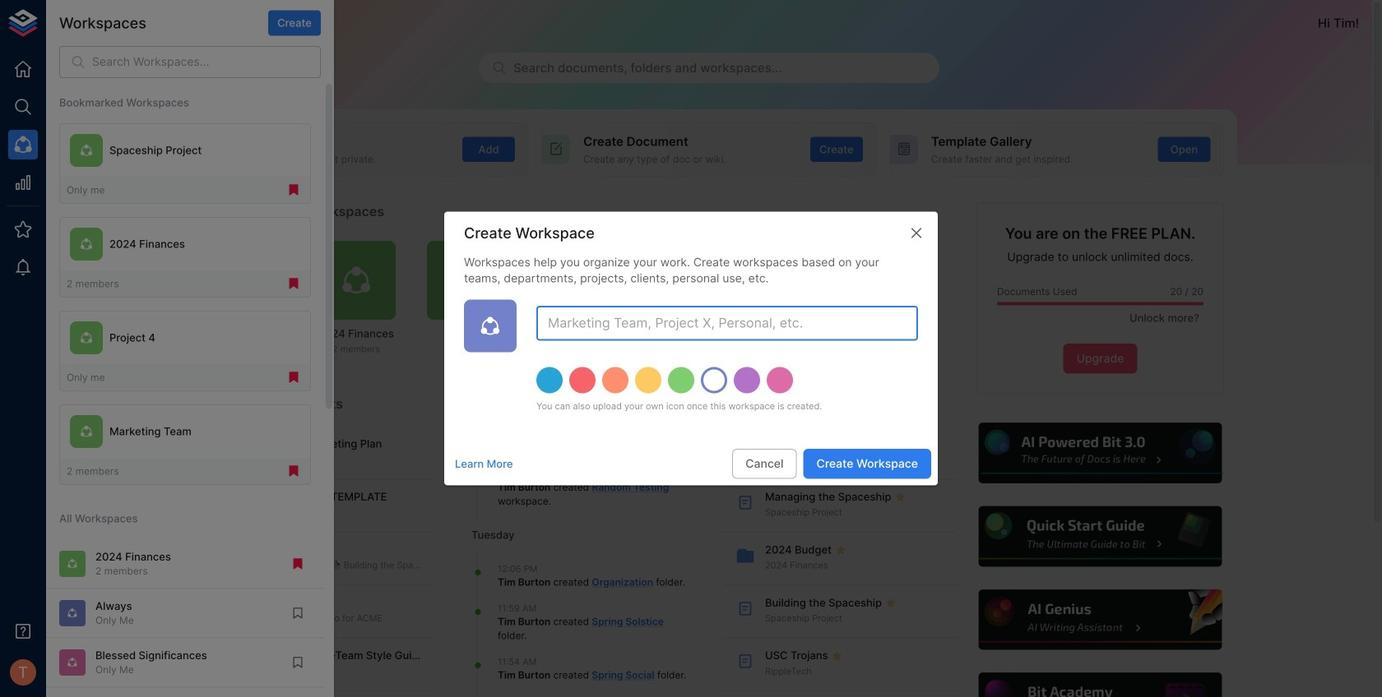 Task type: locate. For each thing, give the bounding box(es) containing it.
bookmark image
[[290, 656, 305, 670]]

help image
[[977, 421, 1224, 486], [977, 504, 1224, 570], [977, 588, 1224, 653], [977, 671, 1224, 698]]

3 help image from the top
[[977, 588, 1224, 653]]

dialog
[[444, 212, 938, 486]]

Marketing Team, Project X, Personal, etc. text field
[[536, 307, 918, 341]]

remove bookmark image
[[286, 183, 301, 198], [286, 370, 301, 385], [286, 464, 301, 479], [290, 557, 305, 572]]



Task type: describe. For each thing, give the bounding box(es) containing it.
remove bookmark image
[[286, 277, 301, 291]]

4 help image from the top
[[977, 671, 1224, 698]]

2 help image from the top
[[977, 504, 1224, 570]]

1 help image from the top
[[977, 421, 1224, 486]]

Search Workspaces... text field
[[92, 46, 321, 78]]

bookmark image
[[290, 606, 305, 621]]



Task type: vqa. For each thing, say whether or not it's contained in the screenshot.
Marketing Team, Project X, Personal, etc. "text field"
yes



